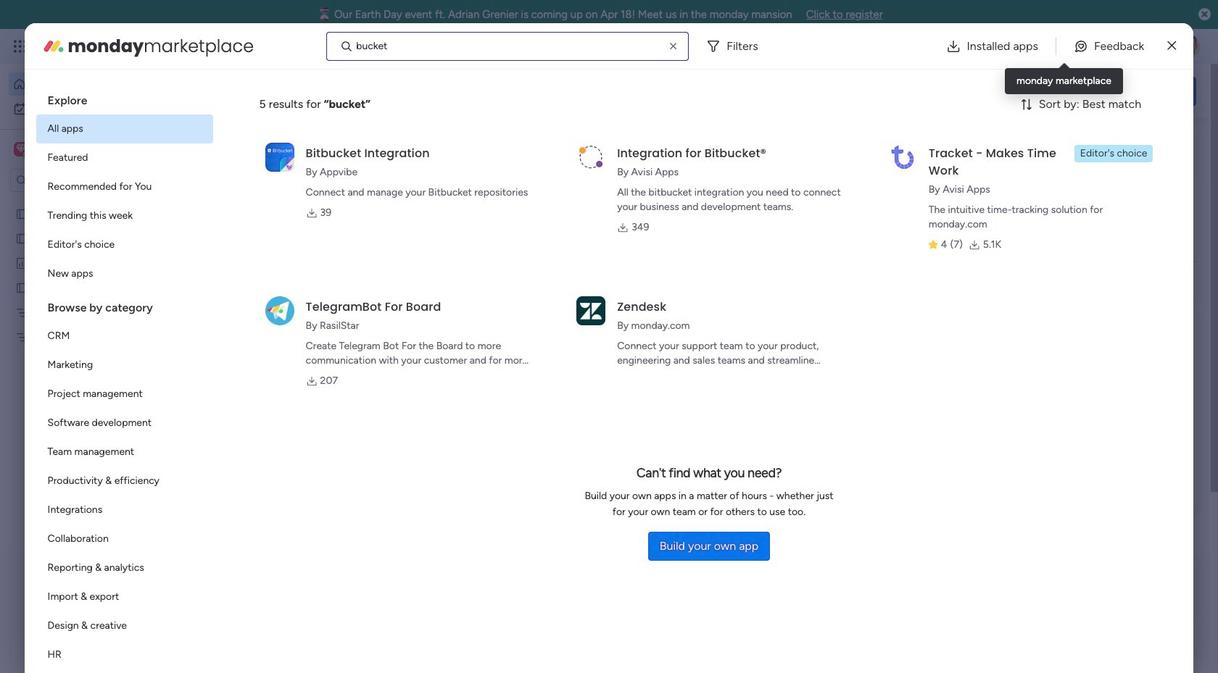 Task type: vqa. For each thing, say whether or not it's contained in the screenshot.
Be the first one to update about progress, mention someone or upload files to share with your team members
no



Task type: describe. For each thing, give the bounding box(es) containing it.
workspace selection element
[[14, 141, 121, 160]]

1 horizontal spatial monday marketplace image
[[1057, 39, 1071, 54]]

help image
[[1124, 39, 1138, 54]]

terry turtle image
[[1178, 35, 1201, 58]]

2 image
[[1004, 30, 1017, 46]]

2 heading from the top
[[36, 289, 213, 322]]

update feed image
[[993, 39, 1007, 54]]

1 heading from the top
[[36, 81, 213, 115]]

circle o image
[[1001, 202, 1010, 213]]

see plans image
[[241, 38, 254, 54]]

0 vertical spatial dapulse x slim image
[[1168, 37, 1176, 55]]

add to favorites image
[[430, 294, 445, 309]]

v2 bolt switch image
[[1104, 83, 1112, 99]]

notifications image
[[961, 39, 975, 54]]

2 workspace image from the left
[[16, 141, 26, 157]]

search everything image
[[1092, 39, 1107, 54]]



Task type: locate. For each thing, give the bounding box(es) containing it.
1 workspace image from the left
[[14, 141, 28, 157]]

public board image
[[15, 207, 29, 220], [15, 231, 29, 245], [15, 281, 29, 294], [242, 294, 258, 310]]

app logo image
[[265, 143, 294, 172], [577, 143, 606, 172], [888, 143, 917, 172], [265, 296, 294, 325], [577, 296, 606, 325]]

getting started element
[[979, 557, 1196, 616]]

1 vertical spatial dapulse x slim image
[[1175, 134, 1192, 152]]

0 vertical spatial heading
[[36, 81, 213, 115]]

component image
[[242, 317, 255, 330]]

workspace image
[[14, 141, 28, 157], [16, 141, 26, 157]]

v2 user feedback image
[[991, 83, 1002, 99]]

heading
[[36, 81, 213, 115], [36, 289, 213, 322]]

monday marketplace image left the search everything icon
[[1057, 39, 1071, 54]]

dapulse x slim image
[[1168, 37, 1176, 55], [1175, 134, 1192, 152]]

monday marketplace image
[[42, 34, 65, 58], [1057, 39, 1071, 54]]

option
[[9, 73, 176, 96], [9, 97, 176, 120], [36, 115, 213, 144], [36, 144, 213, 173], [36, 173, 213, 202], [0, 201, 185, 203], [36, 202, 213, 231], [36, 231, 213, 260], [36, 260, 213, 289], [36, 322, 213, 351], [36, 351, 213, 380], [36, 380, 213, 409], [36, 409, 213, 438], [36, 438, 213, 467], [36, 467, 213, 496], [36, 496, 213, 525], [36, 525, 213, 554], [36, 554, 213, 583], [36, 583, 213, 612], [36, 612, 213, 641], [36, 641, 213, 670]]

quick search results list box
[[224, 165, 944, 534]]

select product image
[[13, 39, 28, 54]]

0 horizontal spatial monday marketplace image
[[42, 34, 65, 58]]

public dashboard image
[[15, 256, 29, 270]]

Search in workspace field
[[30, 172, 121, 189]]

help center element
[[979, 627, 1196, 674]]

circle o image
[[1001, 239, 1010, 250]]

1 vertical spatial heading
[[36, 289, 213, 322]]

list box
[[36, 81, 213, 674], [0, 198, 185, 545]]

monday marketplace image right select product icon
[[42, 34, 65, 58]]



